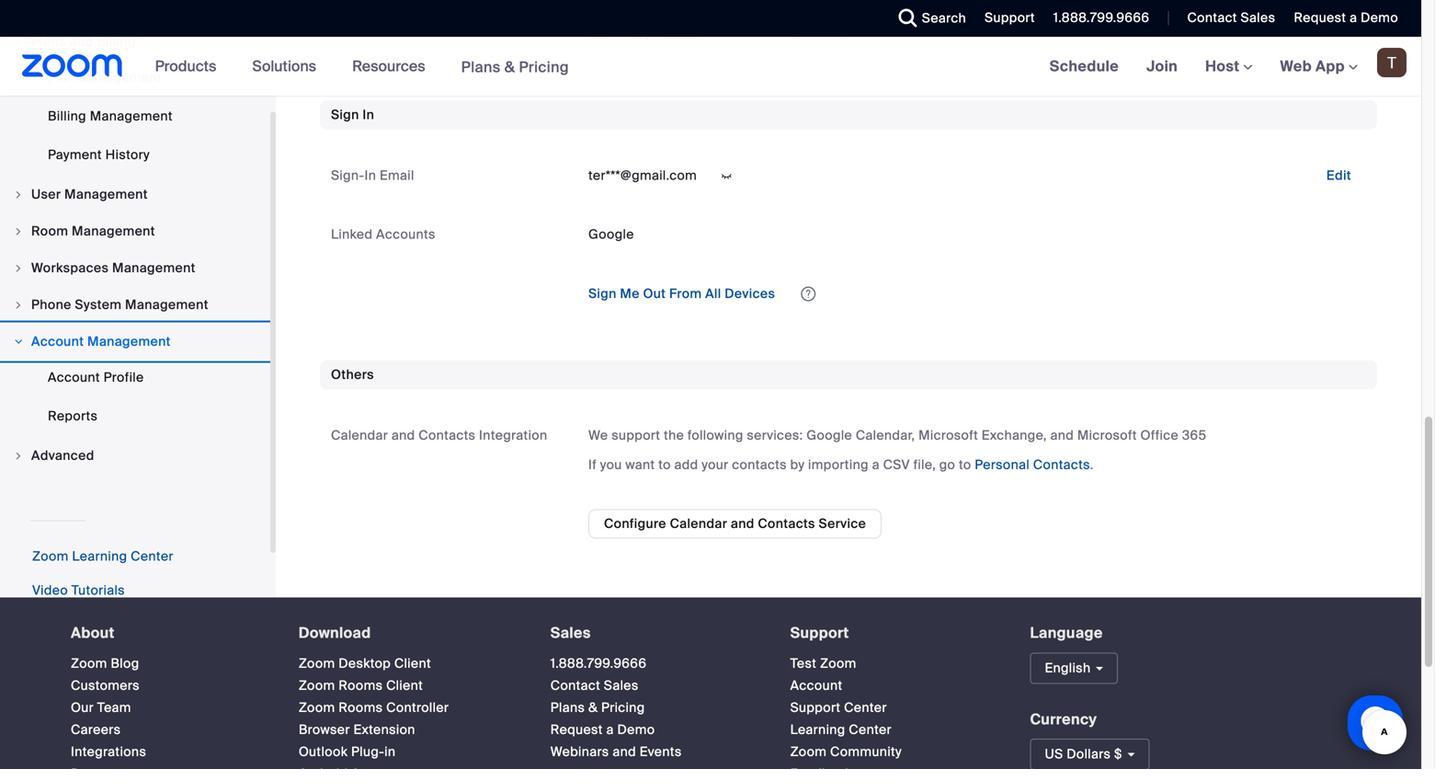 Task type: describe. For each thing, give the bounding box(es) containing it.
edit
[[1327, 167, 1352, 184]]

and inside button
[[731, 515, 755, 532]]

we support the following services: google calendar, microsoft exchange, and microsoft office 365
[[589, 427, 1207, 444]]

support center link
[[791, 699, 887, 716]]

0 vertical spatial demo
[[1361, 9, 1399, 26]]

tutorials
[[72, 582, 125, 599]]

edit button
[[1313, 161, 1367, 190]]

zoom rooms client link
[[299, 677, 423, 694]]

csv
[[884, 456, 911, 473]]

1.888.799.9666 contact sales plans & pricing request a demo webinars and events
[[551, 655, 682, 760]]

accounts
[[376, 226, 436, 243]]

365
[[1183, 427, 1207, 444]]

zoom learning center
[[32, 548, 174, 565]]

1.888.799.9666 link
[[551, 655, 647, 672]]

us
[[1045, 745, 1064, 762]]

products button
[[155, 37, 225, 96]]

account for account profile
[[48, 369, 100, 386]]

your
[[702, 456, 729, 473]]

0 vertical spatial a
[[1350, 9, 1358, 26]]

1 vertical spatial contacts
[[1034, 456, 1091, 473]]

profile
[[104, 369, 144, 386]]

sign for sign in
[[331, 106, 359, 123]]

1 vertical spatial a
[[873, 456, 880, 473]]

1 vertical spatial sales
[[551, 623, 591, 643]]

me
[[620, 285, 640, 302]]

desktop
[[339, 655, 391, 672]]

resources button
[[352, 37, 434, 96]]

plans inside 1.888.799.9666 contact sales plans & pricing request a demo webinars and events
[[551, 699, 585, 716]]

careers link
[[71, 721, 121, 738]]

products
[[155, 57, 217, 76]]

1 vertical spatial client
[[386, 677, 423, 694]]

sales link
[[551, 623, 591, 643]]

0 vertical spatial client
[[395, 655, 431, 672]]

zoom inside zoom blog customers our team careers integrations
[[71, 655, 107, 672]]

out
[[643, 285, 666, 302]]

sign me out from all devices button
[[574, 279, 790, 309]]

join link
[[1133, 37, 1192, 96]]

integrations
[[71, 743, 146, 760]]

1 vertical spatial center
[[844, 699, 887, 716]]

basic
[[665, 25, 700, 42]]

web
[[1281, 57, 1313, 76]]

room management menu item
[[0, 214, 270, 249]]

account for account management
[[31, 333, 84, 350]]

we
[[589, 427, 608, 444]]

solutions button
[[252, 37, 325, 96]]

right image for user management
[[13, 189, 24, 200]]

.
[[1091, 456, 1094, 473]]

billing management link
[[0, 98, 270, 135]]

plug-
[[351, 743, 385, 760]]

2 vertical spatial center
[[849, 721, 892, 738]]

the
[[664, 427, 685, 444]]

plans for plans & pricing
[[461, 57, 501, 77]]

contact sales
[[1188, 9, 1276, 26]]

calendar,
[[856, 427, 916, 444]]

& inside product information navigation
[[505, 57, 515, 77]]

us dollars $
[[1045, 745, 1123, 762]]

account management menu item
[[0, 324, 270, 359]]

1 microsoft from the left
[[919, 427, 979, 444]]

plans for plans and billing
[[31, 33, 66, 50]]

0 vertical spatial center
[[131, 548, 174, 565]]

management for billing management
[[90, 108, 173, 125]]

plans and billing menu item
[[0, 25, 270, 60]]

request a demo
[[1295, 9, 1399, 26]]

sign for sign me out from all devices
[[589, 285, 617, 302]]

file,
[[914, 456, 936, 473]]

1.888.799.9666 button up schedule link
[[1054, 9, 1150, 26]]

account link
[[791, 677, 843, 694]]

host button
[[1206, 57, 1253, 76]]

0 vertical spatial calendar
[[331, 427, 388, 444]]

pricing inside 1.888.799.9666 contact sales plans & pricing request a demo webinars and events
[[602, 699, 645, 716]]

phone system management
[[31, 296, 209, 313]]

contact inside 1.888.799.9666 contact sales plans & pricing request a demo webinars and events
[[551, 677, 601, 694]]

account management menu
[[0, 359, 270, 437]]

video
[[32, 582, 68, 599]]

user management menu item
[[0, 177, 270, 212]]

add
[[675, 456, 699, 473]]

system
[[75, 296, 122, 313]]

outlook plug-in link
[[299, 743, 396, 760]]

webinars
[[551, 743, 609, 760]]

join
[[1147, 57, 1178, 76]]

0 vertical spatial support
[[985, 9, 1036, 26]]

sign-
[[331, 167, 365, 184]]

you
[[600, 456, 622, 473]]

room management
[[31, 223, 155, 240]]

from
[[670, 285, 702, 302]]

calendar inside button
[[670, 515, 728, 532]]

about
[[71, 623, 115, 643]]

right image for account management
[[13, 336, 24, 347]]

customers link
[[71, 677, 140, 694]]

blog
[[111, 655, 139, 672]]

linked accounts
[[331, 226, 436, 243]]

video tutorials link
[[32, 582, 125, 599]]

billing inside menu item
[[97, 33, 136, 50]]

go
[[940, 456, 956, 473]]

others
[[331, 366, 374, 383]]

importing
[[809, 456, 869, 473]]

in
[[385, 743, 396, 760]]

sign in
[[331, 106, 375, 123]]

customers
[[71, 677, 140, 694]]

zoom clips basic
[[589, 25, 700, 42]]

plans and billing menu
[[0, 60, 270, 175]]

product information navigation
[[141, 37, 583, 97]]

demo inside 1.888.799.9666 contact sales plans & pricing request a demo webinars and events
[[618, 721, 655, 738]]

1 vertical spatial support
[[791, 623, 850, 643]]

outlook
[[299, 743, 348, 760]]

dollars
[[1067, 745, 1111, 762]]

zoom blog link
[[71, 655, 139, 672]]

a inside 1.888.799.9666 contact sales plans & pricing request a demo webinars and events
[[607, 721, 614, 738]]

plan management link
[[0, 60, 270, 96]]

download
[[299, 623, 371, 643]]

0 horizontal spatial contacts
[[419, 427, 476, 444]]

reports link
[[0, 398, 270, 435]]

currency
[[1031, 710, 1098, 729]]

$
[[1115, 745, 1123, 762]]

2 rooms from the top
[[339, 699, 383, 716]]

about link
[[71, 623, 115, 643]]

our
[[71, 699, 94, 716]]

controller
[[386, 699, 449, 716]]

support
[[612, 427, 661, 444]]

office
[[1141, 427, 1179, 444]]

in for sign
[[363, 106, 375, 123]]

zoom rooms controller link
[[299, 699, 449, 716]]

1 rooms from the top
[[339, 677, 383, 694]]

zoom blog customers our team careers integrations
[[71, 655, 146, 760]]

0 horizontal spatial google
[[589, 226, 635, 243]]

language
[[1031, 623, 1104, 643]]

1.888.799.9666 button up schedule
[[1040, 0, 1155, 37]]

linked
[[331, 226, 373, 243]]

solutions
[[252, 57, 317, 76]]

& inside 1.888.799.9666 contact sales plans & pricing request a demo webinars and events
[[589, 699, 598, 716]]

right image for phone system management
[[13, 300, 24, 311]]



Task type: locate. For each thing, give the bounding box(es) containing it.
1 horizontal spatial microsoft
[[1078, 427, 1138, 444]]

support right search
[[985, 9, 1036, 26]]

to
[[659, 456, 671, 473], [959, 456, 972, 473]]

1.888.799.9666 down sales link
[[551, 655, 647, 672]]

support inside test zoom account support center learning center zoom community
[[791, 699, 841, 716]]

plans inside menu item
[[31, 33, 66, 50]]

1 vertical spatial sign
[[589, 285, 617, 302]]

0 horizontal spatial &
[[505, 57, 515, 77]]

learning
[[72, 548, 127, 565], [791, 721, 846, 738]]

1 vertical spatial 1.888.799.9666
[[551, 655, 647, 672]]

2 right image from the top
[[13, 450, 24, 462]]

2 vertical spatial support
[[791, 699, 841, 716]]

plans up zoom logo
[[31, 33, 66, 50]]

2 microsoft from the left
[[1078, 427, 1138, 444]]

0 vertical spatial sales
[[1241, 9, 1276, 26]]

profile picture image
[[1378, 48, 1407, 77]]

1 right image from the top
[[13, 189, 24, 200]]

phone system management menu item
[[0, 288, 270, 323]]

0 vertical spatial 1.888.799.9666
[[1054, 9, 1150, 26]]

1 horizontal spatial billing
[[97, 33, 136, 50]]

microsoft up '.'
[[1078, 427, 1138, 444]]

1 horizontal spatial to
[[959, 456, 972, 473]]

1.888.799.9666 for 1.888.799.9666 contact sales plans & pricing request a demo webinars and events
[[551, 655, 647, 672]]

right image left room
[[13, 226, 24, 237]]

download link
[[299, 623, 371, 643]]

management for user management
[[64, 186, 148, 203]]

1 horizontal spatial &
[[589, 699, 598, 716]]

and
[[69, 33, 93, 50], [392, 427, 415, 444], [1051, 427, 1075, 444], [731, 515, 755, 532], [613, 743, 637, 760]]

google
[[589, 226, 635, 243], [807, 427, 853, 444]]

2 to from the left
[[959, 456, 972, 473]]

1 vertical spatial &
[[589, 699, 598, 716]]

to left 'add'
[[659, 456, 671, 473]]

test zoom account support center learning center zoom community
[[791, 655, 902, 760]]

1 horizontal spatial request
[[1295, 9, 1347, 26]]

1 horizontal spatial google
[[807, 427, 853, 444]]

1 horizontal spatial a
[[873, 456, 880, 473]]

sign-in email
[[331, 167, 415, 184]]

meetings navigation
[[1036, 37, 1422, 97]]

billing management
[[48, 108, 173, 125]]

management up profile
[[87, 333, 171, 350]]

0 horizontal spatial pricing
[[519, 57, 569, 77]]

1 vertical spatial plans
[[461, 57, 501, 77]]

right image left account management
[[13, 336, 24, 347]]

2 vertical spatial contacts
[[758, 515, 816, 532]]

1 vertical spatial right image
[[13, 450, 24, 462]]

0 horizontal spatial sign
[[331, 106, 359, 123]]

extension
[[354, 721, 416, 738]]

calendar and contacts integration
[[331, 427, 548, 444]]

banner containing products
[[0, 37, 1422, 97]]

0 horizontal spatial billing
[[48, 108, 86, 125]]

1 vertical spatial in
[[365, 167, 376, 184]]

1 vertical spatial rooms
[[339, 699, 383, 716]]

a
[[1350, 9, 1358, 26], [873, 456, 880, 473], [607, 721, 614, 738]]

schedule
[[1050, 57, 1120, 76]]

account
[[31, 333, 84, 350], [48, 369, 100, 386], [791, 677, 843, 694]]

1 vertical spatial calendar
[[670, 515, 728, 532]]

management up room management
[[64, 186, 148, 203]]

sign left me
[[589, 285, 617, 302]]

enabled
[[791, 25, 842, 42]]

contact down 1.888.799.9666 link
[[551, 677, 601, 694]]

account profile
[[48, 369, 144, 386]]

management inside phone system management menu item
[[125, 296, 209, 313]]

1 horizontal spatial sales
[[604, 677, 639, 694]]

right image for advanced
[[13, 450, 24, 462]]

0 vertical spatial sign
[[331, 106, 359, 123]]

account up 'reports'
[[48, 369, 100, 386]]

billing down plan
[[48, 108, 86, 125]]

right image for room management
[[13, 226, 24, 237]]

plans inside product information navigation
[[461, 57, 501, 77]]

management inside room management menu item
[[72, 223, 155, 240]]

0 horizontal spatial learning
[[72, 548, 127, 565]]

resources
[[352, 57, 426, 76]]

sales
[[1241, 9, 1276, 26], [551, 623, 591, 643], [604, 677, 639, 694]]

management inside workspaces management menu item
[[112, 260, 196, 277]]

right image inside room management menu item
[[13, 226, 24, 237]]

1 horizontal spatial sign
[[589, 285, 617, 302]]

contacts left integration
[[419, 427, 476, 444]]

demo up profile picture
[[1361, 9, 1399, 26]]

plans
[[31, 33, 66, 50], [461, 57, 501, 77], [551, 699, 585, 716]]

right image inside account management menu item
[[13, 336, 24, 347]]

0 horizontal spatial demo
[[618, 721, 655, 738]]

google up importing
[[807, 427, 853, 444]]

in left email at left top
[[365, 167, 376, 184]]

webinars and events link
[[551, 743, 682, 760]]

right image inside advanced menu item
[[13, 450, 24, 462]]

request
[[1295, 9, 1347, 26], [551, 721, 603, 738]]

0 horizontal spatial microsoft
[[919, 427, 979, 444]]

host
[[1206, 57, 1244, 76]]

1 horizontal spatial demo
[[1361, 9, 1399, 26]]

4 right image from the top
[[13, 336, 24, 347]]

0 vertical spatial rooms
[[339, 677, 383, 694]]

admin menu menu
[[0, 25, 270, 475]]

1 vertical spatial request
[[551, 721, 603, 738]]

a up web app dropdown button
[[1350, 9, 1358, 26]]

contacts left service
[[758, 515, 816, 532]]

1.888.799.9666 button
[[1040, 0, 1155, 37], [1054, 9, 1150, 26]]

workspaces management menu item
[[0, 251, 270, 286]]

right image inside user management menu item
[[13, 189, 24, 200]]

payment
[[48, 146, 102, 163]]

support up 'test zoom' link
[[791, 623, 850, 643]]

plans & pricing
[[461, 57, 569, 77]]

1 vertical spatial billing
[[48, 108, 86, 125]]

billing inside "menu"
[[48, 108, 86, 125]]

0 vertical spatial contacts
[[419, 427, 476, 444]]

sign down product information navigation
[[331, 106, 359, 123]]

sales down 1.888.799.9666 link
[[604, 677, 639, 694]]

0 vertical spatial google
[[589, 226, 635, 243]]

contacts down exchange,
[[1034, 456, 1091, 473]]

0 vertical spatial right image
[[13, 300, 24, 311]]

pricing inside product information navigation
[[519, 57, 569, 77]]

account inside test zoom account support center learning center zoom community
[[791, 677, 843, 694]]

sign inside button
[[589, 285, 617, 302]]

room
[[31, 223, 68, 240]]

and inside 1.888.799.9666 contact sales plans & pricing request a demo webinars and events
[[613, 743, 637, 760]]

in for sign-
[[365, 167, 376, 184]]

2 vertical spatial account
[[791, 677, 843, 694]]

0 horizontal spatial plans
[[31, 33, 66, 50]]

2 vertical spatial a
[[607, 721, 614, 738]]

learning inside test zoom account support center learning center zoom community
[[791, 721, 846, 738]]

right image for workspaces management
[[13, 263, 24, 274]]

management down the plan management 'link' on the left of the page
[[90, 108, 173, 125]]

0 vertical spatial in
[[363, 106, 375, 123]]

0 horizontal spatial 1.888.799.9666
[[551, 655, 647, 672]]

request up webinars
[[551, 721, 603, 738]]

google up me
[[589, 226, 635, 243]]

exchange,
[[982, 427, 1048, 444]]

service
[[819, 515, 867, 532]]

0 vertical spatial plans
[[31, 33, 66, 50]]

want
[[626, 456, 655, 473]]

test zoom link
[[791, 655, 857, 672]]

0 horizontal spatial request
[[551, 721, 603, 738]]

account inside menu item
[[31, 333, 84, 350]]

0 horizontal spatial calendar
[[331, 427, 388, 444]]

2 horizontal spatial sales
[[1241, 9, 1276, 26]]

0 horizontal spatial to
[[659, 456, 671, 473]]

1 vertical spatial pricing
[[602, 699, 645, 716]]

billing up "plan management"
[[97, 33, 136, 50]]

0 horizontal spatial sales
[[551, 623, 591, 643]]

schedule link
[[1036, 37, 1133, 96]]

following
[[688, 427, 744, 444]]

history
[[105, 146, 150, 163]]

1 horizontal spatial contacts
[[758, 515, 816, 532]]

plans right resources dropdown button
[[461, 57, 501, 77]]

zoom logo image
[[22, 54, 123, 77]]

ter***@gmail.com
[[589, 167, 697, 184]]

search button
[[886, 0, 971, 37]]

user
[[31, 186, 61, 203]]

2 vertical spatial sales
[[604, 677, 639, 694]]

management inside the plan management 'link'
[[79, 69, 162, 86]]

management down plans and billing menu item
[[79, 69, 162, 86]]

advanced menu item
[[0, 439, 270, 473]]

1 horizontal spatial calendar
[[670, 515, 728, 532]]

calendar down 'add'
[[670, 515, 728, 532]]

management inside user management menu item
[[64, 186, 148, 203]]

account profile link
[[0, 359, 270, 396]]

plans and billing
[[31, 33, 136, 50]]

1.888.799.9666 up schedule link
[[1054, 9, 1150, 26]]

payment history link
[[0, 137, 270, 174]]

learning up the tutorials
[[72, 548, 127, 565]]

plans & pricing link
[[461, 57, 569, 77], [461, 57, 569, 77], [551, 699, 645, 716]]

clips
[[629, 25, 661, 42]]

user management
[[31, 186, 148, 203]]

1 horizontal spatial pricing
[[602, 699, 645, 716]]

management up workspaces management
[[72, 223, 155, 240]]

configure calendar and contacts service button
[[589, 509, 882, 539]]

zoom
[[589, 25, 625, 42], [32, 548, 69, 565], [71, 655, 107, 672], [299, 655, 335, 672], [821, 655, 857, 672], [299, 677, 335, 694], [299, 699, 335, 716], [791, 743, 827, 760]]

1 vertical spatial google
[[807, 427, 853, 444]]

zoom desktop client link
[[299, 655, 431, 672]]

management for workspaces management
[[112, 260, 196, 277]]

contacts
[[419, 427, 476, 444], [1034, 456, 1091, 473], [758, 515, 816, 532]]

web app button
[[1281, 57, 1359, 76]]

workspaces
[[31, 260, 109, 277]]

zoom learning center link
[[32, 548, 174, 565]]

0 vertical spatial contact
[[1188, 9, 1238, 26]]

workspaces management
[[31, 260, 196, 277]]

management for account management
[[87, 333, 171, 350]]

right image
[[13, 189, 24, 200], [13, 226, 24, 237], [13, 263, 24, 274], [13, 336, 24, 347]]

3 right image from the top
[[13, 263, 24, 274]]

1 right image from the top
[[13, 300, 24, 311]]

1 horizontal spatial 1.888.799.9666
[[1054, 9, 1150, 26]]

microsoft
[[919, 427, 979, 444], [1078, 427, 1138, 444]]

2 vertical spatial plans
[[551, 699, 585, 716]]

a left csv
[[873, 456, 880, 473]]

0 vertical spatial &
[[505, 57, 515, 77]]

support down account link on the right of page
[[791, 699, 841, 716]]

contacts
[[732, 456, 787, 473]]

web app
[[1281, 57, 1346, 76]]

1 horizontal spatial plans
[[461, 57, 501, 77]]

1 to from the left
[[659, 456, 671, 473]]

banner
[[0, 37, 1422, 97]]

sign
[[331, 106, 359, 123], [589, 285, 617, 302]]

1.888.799.9666 inside 1.888.799.9666 contact sales plans & pricing request a demo webinars and events
[[551, 655, 647, 672]]

sales inside 1.888.799.9666 contact sales plans & pricing request a demo webinars and events
[[604, 677, 639, 694]]

contact up host
[[1188, 9, 1238, 26]]

management for plan management
[[79, 69, 162, 86]]

english button
[[1031, 652, 1119, 684]]

phone
[[31, 296, 71, 313]]

support link
[[971, 0, 1040, 37], [985, 9, 1036, 26], [791, 623, 850, 643]]

support
[[985, 9, 1036, 26], [791, 623, 850, 643], [791, 699, 841, 716]]

microsoft up go
[[919, 427, 979, 444]]

a up webinars and events link
[[607, 721, 614, 738]]

account down phone
[[31, 333, 84, 350]]

1 vertical spatial demo
[[618, 721, 655, 738]]

right image left 'advanced'
[[13, 450, 24, 462]]

sales up host dropdown button
[[1241, 9, 1276, 26]]

integration
[[479, 427, 548, 444]]

2 horizontal spatial a
[[1350, 9, 1358, 26]]

1 vertical spatial account
[[48, 369, 100, 386]]

right image left user
[[13, 189, 24, 200]]

sign me out from all devices
[[589, 285, 776, 302]]

personal contacts link
[[975, 456, 1091, 473]]

advanced
[[31, 447, 94, 464]]

management down room management menu item
[[112, 260, 196, 277]]

english
[[1045, 659, 1091, 676]]

in down product information navigation
[[363, 106, 375, 123]]

rooms down the zoom rooms client link
[[339, 699, 383, 716]]

contacts inside button
[[758, 515, 816, 532]]

right image inside phone system management menu item
[[13, 300, 24, 311]]

0 vertical spatial account
[[31, 333, 84, 350]]

management inside account management menu item
[[87, 333, 171, 350]]

and inside menu item
[[69, 33, 93, 50]]

calendar down others
[[331, 427, 388, 444]]

0 vertical spatial billing
[[97, 33, 136, 50]]

1 horizontal spatial learning
[[791, 721, 846, 738]]

2 right image from the top
[[13, 226, 24, 237]]

2 horizontal spatial plans
[[551, 699, 585, 716]]

management for room management
[[72, 223, 155, 240]]

browser
[[299, 721, 350, 738]]

0 vertical spatial learning
[[72, 548, 127, 565]]

learning down support center 'link' on the right bottom of page
[[791, 721, 846, 738]]

sales up 1.888.799.9666 link
[[551, 623, 591, 643]]

1 vertical spatial contact
[[551, 677, 601, 694]]

1 horizontal spatial contact
[[1188, 9, 1238, 26]]

1.888.799.9666 for 1.888.799.9666
[[1054, 9, 1150, 26]]

right image left phone
[[13, 300, 24, 311]]

account inside "link"
[[48, 369, 100, 386]]

0 horizontal spatial contact
[[551, 677, 601, 694]]

management down workspaces management menu item
[[125, 296, 209, 313]]

plan
[[48, 69, 75, 86]]

configure calendar and contacts service
[[604, 515, 867, 532]]

personal
[[975, 456, 1030, 473]]

management inside billing management link
[[90, 108, 173, 125]]

0 horizontal spatial a
[[607, 721, 614, 738]]

right image
[[13, 300, 24, 311], [13, 450, 24, 462]]

demo up webinars and events link
[[618, 721, 655, 738]]

email
[[380, 167, 415, 184]]

rooms
[[339, 677, 383, 694], [339, 699, 383, 716]]

0 vertical spatial request
[[1295, 9, 1347, 26]]

plans up webinars
[[551, 699, 585, 716]]

learn more about signing out from all devices image
[[800, 288, 818, 301]]

2 horizontal spatial contacts
[[1034, 456, 1091, 473]]

sign me out from all devices application
[[574, 279, 1367, 309]]

by
[[791, 456, 805, 473]]

account down 'test zoom' link
[[791, 677, 843, 694]]

1 vertical spatial learning
[[791, 721, 846, 738]]

to right go
[[959, 456, 972, 473]]

0 vertical spatial pricing
[[519, 57, 569, 77]]

right image inside workspaces management menu item
[[13, 263, 24, 274]]

events
[[640, 743, 682, 760]]

search
[[922, 10, 967, 27]]

request inside 1.888.799.9666 contact sales plans & pricing request a demo webinars and events
[[551, 721, 603, 738]]

rooms down desktop
[[339, 677, 383, 694]]

right image left workspaces
[[13, 263, 24, 274]]

zoom desktop client zoom rooms client zoom rooms controller browser extension outlook plug-in
[[299, 655, 449, 760]]

request up web app dropdown button
[[1295, 9, 1347, 26]]



Task type: vqa. For each thing, say whether or not it's contained in the screenshot.
'internet'
no



